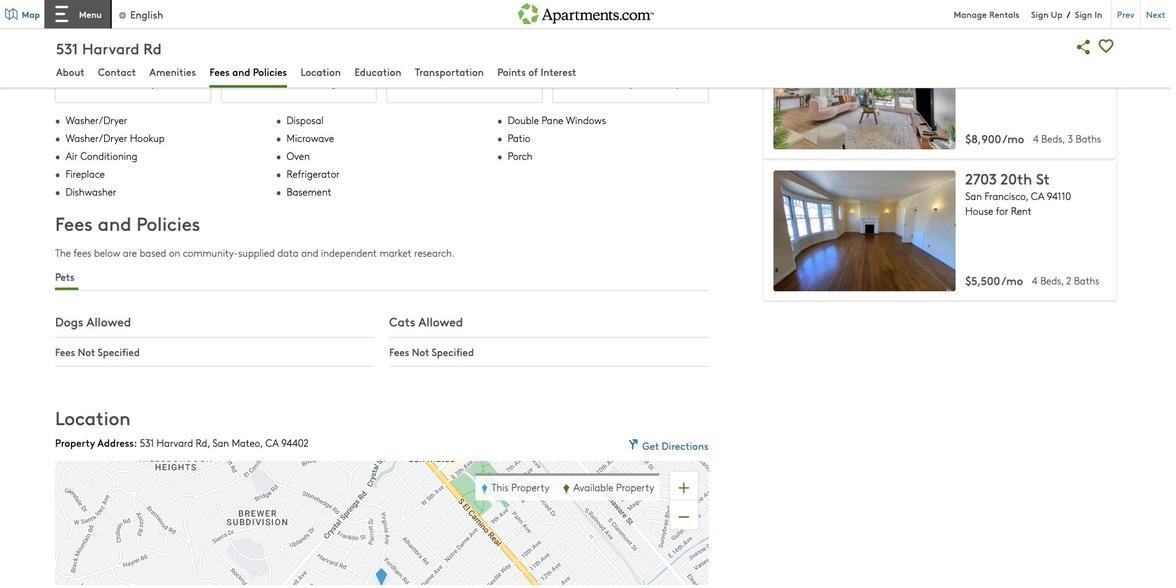 Task type: locate. For each thing, give the bounding box(es) containing it.
points of interest
[[498, 65, 577, 78]]

washer/dryer down contact button
[[66, 114, 127, 127]]

not
[[78, 345, 95, 359], [412, 345, 429, 359]]

property right available
[[616, 481, 655, 494]]

0 horizontal spatial hookup
[[130, 132, 165, 145]]

, left 94402
[[260, 436, 263, 449]]

0 vertical spatial location
[[301, 65, 341, 78]]

0 horizontal spatial ,
[[207, 436, 210, 449]]

beds, left 2
[[1041, 274, 1064, 287]]

0 vertical spatial /mo
[[1003, 131, 1025, 146]]

stelling
[[1000, 26, 1052, 47]]

$8,900 /mo
[[966, 131, 1025, 146]]

1 horizontal spatial location
[[301, 65, 341, 78]]

the
[[55, 246, 71, 259]]

the fees below are based on community-supplied data and independent market research.
[[55, 246, 455, 259]]

conditioning inside 'washer/dryer washer/dryer hookup air conditioning fireplace dishwasher'
[[80, 150, 137, 163]]

microwave
[[287, 132, 334, 145]]

hookup inside 'washer/dryer washer/dryer hookup air conditioning fireplace dishwasher'
[[130, 132, 165, 145]]

1 horizontal spatial san
[[966, 190, 982, 203]]

1 vertical spatial 531
[[140, 436, 154, 449]]

for
[[996, 204, 1009, 217]]

1 vertical spatial conditioning
[[80, 150, 137, 163]]

location up address:
[[55, 405, 131, 430]]

0 vertical spatial ca
[[1031, 190, 1045, 203]]

not for dogs
[[78, 345, 95, 359]]

531 up "about"
[[56, 37, 78, 58]]

1 horizontal spatial 531
[[140, 436, 154, 449]]

0 vertical spatial and
[[232, 65, 250, 78]]

0 horizontal spatial not
[[78, 345, 95, 359]]

1 vertical spatial baths
[[1074, 274, 1100, 287]]

0 horizontal spatial fees and policies
[[55, 211, 200, 236]]

manage rentals link
[[954, 8, 1032, 20]]

dishwasher
[[438, 76, 492, 89], [66, 185, 116, 198]]

property right this
[[512, 481, 549, 494]]

0 horizontal spatial specified
[[98, 345, 140, 359]]

rentals
[[990, 8, 1020, 20]]

specified down the cats allowed
[[432, 345, 474, 359]]

air up fireplace at the top left of page
[[66, 150, 78, 163]]

get
[[643, 439, 659, 452]]

/mo right $5,500
[[1002, 273, 1024, 288]]

allowed right cats
[[419, 313, 463, 330]]

points
[[498, 65, 526, 78]]

air
[[261, 76, 274, 89], [66, 150, 78, 163]]

1 horizontal spatial and
[[232, 65, 250, 78]]

1 horizontal spatial harvard
[[157, 436, 193, 449]]

2703 20th st san francisco, ca 94110 house for rent
[[966, 168, 1072, 217]]

conditioning
[[277, 76, 337, 89], [80, 150, 137, 163]]

rd
[[143, 37, 162, 58], [196, 436, 207, 449]]

1 horizontal spatial sign
[[1075, 8, 1093, 20]]

1 vertical spatial 4
[[1032, 274, 1038, 287]]

0 horizontal spatial rd
[[143, 37, 162, 58]]

education button
[[355, 65, 402, 81]]

san up house in the right top of the page
[[966, 190, 982, 203]]

specified
[[98, 345, 140, 359], [432, 345, 474, 359]]

0 horizontal spatial fees not specified
[[55, 345, 140, 359]]

0 horizontal spatial allowed
[[86, 313, 131, 330]]

0 horizontal spatial san
[[213, 436, 229, 449]]

4 left 2
[[1032, 274, 1038, 287]]

washer/dryer up fireplace at the top left of page
[[66, 132, 127, 145]]

washer/dryer up windows
[[579, 76, 644, 89]]

fees
[[210, 65, 230, 78], [55, 211, 93, 236], [55, 345, 75, 359], [389, 345, 409, 359]]

hookup
[[646, 76, 683, 89], [130, 132, 165, 145]]

1 horizontal spatial specified
[[432, 345, 474, 359]]

baths
[[1076, 132, 1102, 145], [1074, 274, 1100, 287]]

allowed
[[86, 313, 131, 330], [419, 313, 463, 330]]

not for cats
[[412, 345, 429, 359]]

contact
[[98, 65, 136, 78]]

0 vertical spatial air
[[261, 76, 274, 89]]

1 vertical spatial air
[[66, 150, 78, 163]]

, left "mateo"
[[207, 436, 210, 449]]

0 horizontal spatial 531
[[56, 37, 78, 58]]

1 fees not specified from the left
[[55, 345, 140, 359]]

0 vertical spatial beds,
[[1042, 132, 1065, 145]]

ca inside the 2703 20th st san francisco, ca 94110 house for rent
[[1031, 190, 1045, 203]]

harvard right address:
[[157, 436, 193, 449]]

not down the cats allowed
[[412, 345, 429, 359]]

1 specified from the left
[[98, 345, 140, 359]]

0 horizontal spatial policies
[[136, 211, 200, 236]]

1 allowed from the left
[[86, 313, 131, 330]]

1 vertical spatial harvard
[[157, 436, 193, 449]]

harvard up contact
[[82, 37, 139, 58]]

not down dogs allowed
[[78, 345, 95, 359]]

1 horizontal spatial property
[[512, 481, 549, 494]]

baths right 3
[[1076, 132, 1102, 145]]

0 horizontal spatial ca
[[266, 436, 279, 449]]

manage rentals sign up / sign in
[[954, 8, 1103, 20]]

transportation
[[415, 65, 484, 78]]

94402
[[281, 436, 309, 449]]

4 left 3
[[1034, 132, 1039, 145]]

2 horizontal spatial and
[[301, 246, 319, 259]]

dogs
[[55, 313, 83, 330]]

rd up amenities
[[143, 37, 162, 58]]

harvard
[[82, 37, 139, 58], [157, 436, 193, 449]]

washer/dryer for washer/dryer washer/dryer hookup air conditioning fireplace dishwasher
[[66, 114, 127, 127]]

2 horizontal spatial property
[[616, 481, 655, 494]]

location up disposal
[[301, 65, 341, 78]]

1 vertical spatial hookup
[[130, 132, 165, 145]]

1 not from the left
[[78, 345, 95, 359]]

1 horizontal spatial air
[[261, 76, 274, 89]]

$8,900
[[966, 131, 1002, 146]]

mateo
[[232, 436, 260, 449]]

and up below
[[98, 211, 131, 236]]

1 horizontal spatial allowed
[[419, 313, 463, 330]]

2 fees not specified from the left
[[389, 345, 474, 359]]

531 right address:
[[140, 436, 154, 449]]

1 vertical spatial san
[[213, 436, 229, 449]]

2 sign from the left
[[1075, 8, 1093, 20]]

ca left 94402
[[266, 436, 279, 449]]

,
[[207, 436, 210, 449], [260, 436, 263, 449]]

porch
[[508, 150, 533, 163]]

rent
[[1011, 204, 1032, 217]]

map link
[[0, 0, 44, 28]]

sign
[[1032, 8, 1049, 20], [1075, 8, 1093, 20]]

1 sign from the left
[[1032, 8, 1049, 20]]

3164
[[966, 26, 997, 47]]

contact button
[[98, 65, 136, 81]]

english link
[[118, 7, 163, 21]]

0 vertical spatial dishwasher
[[438, 76, 492, 89]]

2 specified from the left
[[432, 345, 474, 359]]

0 horizontal spatial air
[[66, 150, 78, 163]]

3164 stelling dr link
[[966, 26, 1117, 62]]

windows
[[566, 114, 606, 127]]

1 vertical spatial dishwasher
[[66, 185, 116, 198]]

based
[[140, 246, 166, 259]]

dogs allowed
[[55, 313, 131, 330]]

1 vertical spatial and
[[98, 211, 131, 236]]

0 vertical spatial 4
[[1034, 132, 1039, 145]]

refrigerator
[[287, 168, 340, 181]]

2 not from the left
[[412, 345, 429, 359]]

beds, for $8,900 /mo
[[1042, 132, 1065, 145]]

san
[[966, 190, 982, 203], [213, 436, 229, 449]]

/mo right $8,900
[[1003, 131, 1025, 146]]

amenities
[[150, 65, 196, 78]]

1 horizontal spatial rd
[[196, 436, 207, 449]]

washer/dryer down 531 harvard rd
[[101, 76, 165, 89]]

/mo for $5,500 /mo
[[1002, 273, 1024, 288]]

sign left "in"
[[1075, 8, 1093, 20]]

points of interest button
[[498, 65, 577, 81]]

san inside 'property address: 531 harvard rd , san mateo , ca 94402'
[[213, 436, 229, 449]]

and left air conditioning
[[232, 65, 250, 78]]

baths right 2
[[1074, 274, 1100, 287]]

allowed right dogs
[[86, 313, 131, 330]]

ca
[[1031, 190, 1045, 203], [266, 436, 279, 449]]

and inside button
[[232, 65, 250, 78]]

location
[[301, 65, 341, 78], [55, 405, 131, 430]]

property left address:
[[55, 436, 95, 449]]

1 horizontal spatial not
[[412, 345, 429, 359]]

1 vertical spatial policies
[[136, 211, 200, 236]]

and right data
[[301, 246, 319, 259]]

fees not specified down the cats allowed
[[389, 345, 474, 359]]

double pane windows patio porch
[[508, 114, 606, 163]]

conditioning up disposal
[[277, 76, 337, 89]]

1 vertical spatial location
[[55, 405, 131, 430]]

ca down st
[[1031, 190, 1045, 203]]

0 horizontal spatial location
[[55, 405, 131, 430]]

fees not specified for dogs
[[55, 345, 140, 359]]

sign up link
[[1032, 8, 1063, 20]]

baths for $8,900 /mo
[[1076, 132, 1102, 145]]

fees not specified down dogs allowed
[[55, 345, 140, 359]]

share listing image
[[1073, 36, 1096, 58]]

4
[[1034, 132, 1039, 145], [1032, 274, 1038, 287]]

1 vertical spatial /mo
[[1002, 273, 1024, 288]]

1 , from the left
[[207, 436, 210, 449]]

/mo for $8,900 /mo
[[1003, 131, 1025, 146]]

0 vertical spatial fees and policies
[[210, 65, 287, 78]]

below
[[94, 246, 120, 259]]

dishwasher down fireplace at the top left of page
[[66, 185, 116, 198]]

harvard inside 'property address: 531 harvard rd , san mateo , ca 94402'
[[157, 436, 193, 449]]

0 horizontal spatial sign
[[1032, 8, 1049, 20]]

fees right amenities
[[210, 65, 230, 78]]

pane
[[542, 114, 564, 127]]

1 horizontal spatial fees not specified
[[389, 345, 474, 359]]

0 vertical spatial rd
[[143, 37, 162, 58]]

0 horizontal spatial harvard
[[82, 37, 139, 58]]

available property
[[574, 481, 655, 494]]

1 vertical spatial beds,
[[1041, 274, 1064, 287]]

sign left up
[[1032, 8, 1049, 20]]

allowed for cats allowed
[[419, 313, 463, 330]]

2 vertical spatial and
[[301, 246, 319, 259]]

dishwasher left points
[[438, 76, 492, 89]]

policies up on
[[136, 211, 200, 236]]

1 vertical spatial rd
[[196, 436, 207, 449]]

0 vertical spatial san
[[966, 190, 982, 203]]

fees and policies
[[210, 65, 287, 78], [55, 211, 200, 236]]

policies left location button
[[253, 65, 287, 78]]

oven
[[287, 150, 310, 163]]

0 vertical spatial policies
[[253, 65, 287, 78]]

1 horizontal spatial conditioning
[[277, 76, 337, 89]]

san left "mateo"
[[213, 436, 229, 449]]

fees not specified
[[55, 345, 140, 359], [389, 345, 474, 359]]

1 horizontal spatial ,
[[260, 436, 263, 449]]

air left location button
[[261, 76, 274, 89]]

interest
[[541, 65, 577, 78]]

beds,
[[1042, 132, 1065, 145], [1041, 274, 1064, 287]]

specified down dogs allowed
[[98, 345, 140, 359]]

1 vertical spatial fees and policies
[[55, 211, 200, 236]]

amenities button
[[150, 65, 196, 81]]

1 horizontal spatial hookup
[[646, 76, 683, 89]]

2 allowed from the left
[[419, 313, 463, 330]]

0 horizontal spatial conditioning
[[80, 150, 137, 163]]

beds, left 3
[[1042, 132, 1065, 145]]

0 vertical spatial baths
[[1076, 132, 1102, 145]]

0 vertical spatial conditioning
[[277, 76, 337, 89]]

ca inside 'property address: 531 harvard rd , san mateo , ca 94402'
[[266, 436, 279, 449]]

1 vertical spatial ca
[[266, 436, 279, 449]]

conditioning up fireplace at the top left of page
[[80, 150, 137, 163]]

0 horizontal spatial dishwasher
[[66, 185, 116, 198]]

1 horizontal spatial ca
[[1031, 190, 1045, 203]]

1 horizontal spatial policies
[[253, 65, 287, 78]]

property for this property
[[512, 481, 549, 494]]

rd left "mateo"
[[196, 436, 207, 449]]

0 horizontal spatial and
[[98, 211, 131, 236]]



Task type: describe. For each thing, give the bounding box(es) containing it.
property address: 531 harvard rd , san mateo , ca 94402
[[55, 436, 309, 449]]

menu
[[79, 8, 102, 20]]

washer/dryer for washer/dryer hookup
[[579, 76, 644, 89]]

beds, for $5,500 /mo
[[1041, 274, 1064, 287]]

cats
[[389, 313, 416, 330]]

this
[[492, 481, 509, 494]]

dishwasher inside 'washer/dryer washer/dryer hookup air conditioning fireplace dishwasher'
[[66, 185, 116, 198]]

allowed for dogs allowed
[[86, 313, 131, 330]]

disposal
[[287, 114, 324, 127]]

4 beds, 2 baths
[[1032, 274, 1100, 287]]

rd inside 'property address: 531 harvard rd , san mateo , ca 94402'
[[196, 436, 207, 449]]

fees
[[73, 246, 91, 259]]

are
[[123, 246, 137, 259]]

next
[[1147, 8, 1166, 20]]

fees and policies button
[[210, 65, 287, 81]]

washer/dryer for washer/dryer
[[101, 76, 165, 89]]

cats allowed
[[389, 313, 463, 330]]

market
[[380, 246, 412, 259]]

english
[[130, 7, 163, 21]]

supplied
[[238, 246, 275, 259]]

basement
[[287, 185, 332, 198]]

pets
[[55, 270, 75, 283]]

policies inside button
[[253, 65, 287, 78]]

/
[[1067, 8, 1071, 20]]

0 vertical spatial 531
[[56, 37, 78, 58]]

address:
[[97, 436, 137, 449]]

air conditioning
[[261, 76, 337, 89]]

francisco,
[[985, 190, 1029, 203]]

0 vertical spatial hookup
[[646, 76, 683, 89]]

2 , from the left
[[260, 436, 263, 449]]

manage
[[954, 8, 987, 20]]

2703
[[966, 168, 997, 188]]

map region
[[12, 319, 803, 586]]

pets button
[[55, 270, 78, 283]]

about
[[56, 65, 84, 78]]

building photo - 2703 20th st image
[[774, 170, 956, 291]]

prev link
[[1111, 0, 1140, 29]]

get directions link
[[625, 436, 709, 452]]

dr
[[1056, 26, 1072, 47]]

washer/dryer washer/dryer hookup air conditioning fireplace dishwasher
[[66, 114, 165, 198]]

double
[[508, 114, 539, 127]]

this property
[[492, 481, 552, 494]]

of
[[529, 65, 538, 78]]

3164 stelling dr
[[966, 26, 1072, 47]]

on
[[169, 246, 180, 259]]

house
[[966, 204, 994, 217]]

washer/dryer hookup
[[579, 76, 683, 89]]

air inside 'washer/dryer washer/dryer hookup air conditioning fireplace dishwasher'
[[66, 150, 78, 163]]

transportation button
[[415, 65, 484, 81]]

sign in link
[[1075, 8, 1103, 20]]

fees down dogs
[[55, 345, 75, 359]]

20th
[[1001, 168, 1033, 188]]

4 for $5,500 /mo
[[1032, 274, 1038, 287]]

4 for $8,900 /mo
[[1034, 132, 1039, 145]]

education
[[355, 65, 402, 78]]

apartments.com logo image
[[518, 0, 654, 24]]

fees inside button
[[210, 65, 230, 78]]

about button
[[56, 65, 84, 81]]

menu button
[[44, 0, 112, 28]]

map
[[22, 8, 40, 20]]

531 inside 'property address: 531 harvard rd , san mateo , ca 94402'
[[140, 436, 154, 449]]

specified for cats allowed
[[432, 345, 474, 359]]

1 horizontal spatial dishwasher
[[438, 76, 492, 89]]

building photo - 3164 stelling dr image
[[774, 29, 956, 149]]

st
[[1036, 168, 1050, 188]]

disposal microwave oven refrigerator basement
[[287, 114, 340, 198]]

94110
[[1047, 190, 1072, 203]]

up
[[1051, 8, 1063, 20]]

data
[[278, 246, 299, 259]]

research.
[[414, 246, 455, 259]]

san inside the 2703 20th st san francisco, ca 94110 house for rent
[[966, 190, 982, 203]]

1 horizontal spatial fees and policies
[[210, 65, 287, 78]]

fees down cats
[[389, 345, 409, 359]]

$5,500
[[966, 273, 1001, 288]]

specified for dogs allowed
[[98, 345, 140, 359]]

directions
[[662, 439, 709, 452]]

baths for $5,500 /mo
[[1074, 274, 1100, 287]]

0 horizontal spatial property
[[55, 436, 95, 449]]

0 vertical spatial harvard
[[82, 37, 139, 58]]

3
[[1068, 132, 1074, 145]]

in
[[1095, 8, 1103, 20]]

location button
[[301, 65, 341, 81]]

get directions
[[643, 439, 709, 452]]

fireplace
[[66, 168, 105, 181]]

independent
[[321, 246, 377, 259]]

available
[[574, 481, 614, 494]]

patio
[[508, 132, 531, 145]]

community-
[[183, 246, 238, 259]]

2
[[1067, 274, 1072, 287]]

property for available property
[[616, 481, 655, 494]]

fees up fees
[[55, 211, 93, 236]]

fees not specified for cats
[[389, 345, 474, 359]]

4 beds, 3 baths
[[1034, 132, 1102, 145]]

$5,500 /mo
[[966, 273, 1024, 288]]

prev
[[1118, 8, 1135, 20]]

531 harvard rd
[[56, 37, 162, 58]]



Task type: vqa. For each thing, say whether or not it's contained in the screenshot.
531
yes



